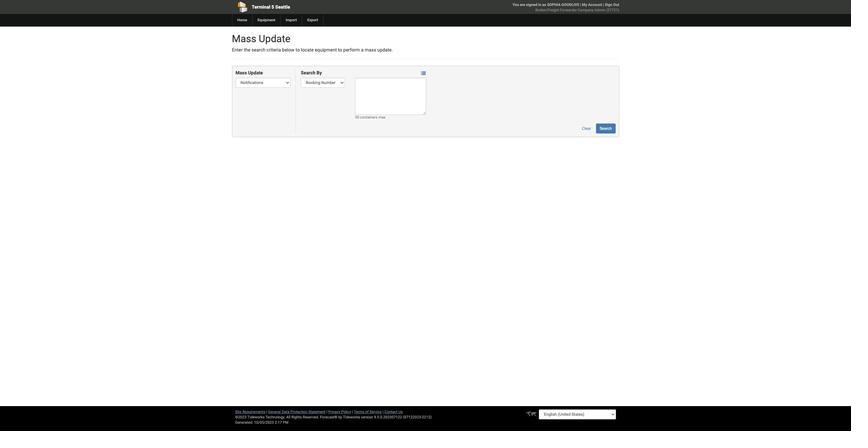 Task type: vqa. For each thing, say whether or not it's contained in the screenshot.
2023
no



Task type: describe. For each thing, give the bounding box(es) containing it.
seattle
[[275, 4, 290, 10]]

9.5.0.202307122
[[374, 416, 402, 420]]

technology.
[[266, 416, 285, 420]]

statement
[[308, 410, 326, 415]]

you are signed in as sophia goodlive | my account | sign out broker/freight forwarder company admin (57721)
[[513, 3, 619, 12]]

contact
[[385, 410, 398, 415]]

clear button
[[578, 124, 595, 134]]

are
[[520, 3, 525, 7]]

version
[[361, 416, 373, 420]]

the
[[244, 47, 250, 53]]

enter
[[232, 47, 243, 53]]

in
[[538, 3, 541, 7]]

terminal 5 seattle link
[[232, 0, 388, 14]]

tideworks
[[343, 416, 360, 420]]

goodlive
[[562, 3, 579, 7]]

reserved.
[[303, 416, 319, 420]]

search button
[[596, 124, 616, 134]]

criteria
[[267, 47, 281, 53]]

equipment
[[315, 47, 337, 53]]

10/05/2023
[[254, 421, 274, 425]]

| left general
[[266, 410, 267, 415]]

import
[[286, 18, 297, 22]]

2 to from the left
[[338, 47, 342, 53]]

search for search
[[600, 126, 612, 131]]

search
[[252, 47, 266, 53]]

by
[[338, 416, 342, 420]]

admin
[[595, 8, 605, 12]]

| left my
[[580, 3, 581, 7]]

2:17
[[275, 421, 282, 425]]

mass update enter the search criteria below to locate equipment to perform a mass update.
[[232, 33, 393, 53]]

update for mass update enter the search criteria below to locate equipment to perform a mass update.
[[259, 33, 291, 45]]

data
[[282, 410, 290, 415]]

home
[[237, 18, 247, 22]]

mass for mass update
[[236, 70, 247, 76]]

broker/freight
[[536, 8, 559, 12]]

as
[[542, 3, 546, 7]]

rights
[[291, 416, 302, 420]]

a
[[361, 47, 364, 53]]

perform
[[343, 47, 360, 53]]

pm
[[283, 421, 289, 425]]

(07122023-
[[403, 416, 422, 420]]

2212)
[[422, 416, 432, 420]]

(57721)
[[606, 8, 619, 12]]

search for search by
[[301, 70, 316, 76]]

| up 9.5.0.202307122
[[383, 410, 384, 415]]

1 to from the left
[[296, 47, 300, 53]]

out
[[613, 3, 619, 7]]

| up tideworks
[[352, 410, 353, 415]]

sophia
[[547, 3, 561, 7]]

mass update
[[236, 70, 263, 76]]

import link
[[280, 14, 302, 27]]

general data protection statement link
[[268, 410, 326, 415]]

service
[[370, 410, 382, 415]]



Task type: locate. For each thing, give the bounding box(es) containing it.
mass down "enter"
[[236, 70, 247, 76]]

update.
[[377, 47, 393, 53]]

update
[[259, 33, 291, 45], [248, 70, 263, 76]]

1 vertical spatial update
[[248, 70, 263, 76]]

protection
[[290, 410, 308, 415]]

privacy
[[328, 410, 340, 415]]

site
[[235, 410, 242, 415]]

mass
[[232, 33, 256, 45], [236, 70, 247, 76]]

None text field
[[355, 78, 426, 115]]

containers
[[360, 116, 378, 120]]

1 vertical spatial search
[[600, 126, 612, 131]]

forecast®
[[320, 416, 337, 420]]

terminal
[[252, 4, 270, 10]]

account
[[588, 3, 602, 7]]

equipment link
[[252, 14, 280, 27]]

50
[[355, 116, 359, 120]]

forwarder
[[560, 8, 577, 12]]

general
[[268, 410, 281, 415]]

mass for mass update enter the search criteria below to locate equipment to perform a mass update.
[[232, 33, 256, 45]]

requirements
[[242, 410, 265, 415]]

0 vertical spatial mass
[[232, 33, 256, 45]]

search inside search button
[[600, 126, 612, 131]]

to left perform
[[338, 47, 342, 53]]

update up the 'criteria'
[[259, 33, 291, 45]]

©2023 tideworks
[[235, 416, 265, 420]]

terminal 5 seattle
[[252, 4, 290, 10]]

generated:
[[235, 421, 253, 425]]

1 horizontal spatial search
[[600, 126, 612, 131]]

you
[[513, 3, 519, 7]]

to
[[296, 47, 300, 53], [338, 47, 342, 53]]

update inside the mass update enter the search criteria below to locate equipment to perform a mass update.
[[259, 33, 291, 45]]

site requirements | general data protection statement | privacy policy | terms of service | contact us ©2023 tideworks technology. all rights reserved. forecast® by tideworks version 9.5.0.202307122 (07122023-2212) generated: 10/05/2023 2:17 pm
[[235, 410, 432, 425]]

my
[[582, 3, 587, 7]]

by
[[317, 70, 322, 76]]

export
[[307, 18, 318, 22]]

terms of service link
[[354, 410, 382, 415]]

update down search
[[248, 70, 263, 76]]

us
[[399, 410, 403, 415]]

site requirements link
[[235, 410, 265, 415]]

signed
[[526, 3, 537, 7]]

| up "forecast®"
[[327, 410, 327, 415]]

contact us link
[[385, 410, 403, 415]]

policy
[[341, 410, 351, 415]]

export link
[[302, 14, 323, 27]]

0 horizontal spatial search
[[301, 70, 316, 76]]

1 horizontal spatial to
[[338, 47, 342, 53]]

my account link
[[582, 3, 602, 7]]

all
[[286, 416, 291, 420]]

to right below
[[296, 47, 300, 53]]

search
[[301, 70, 316, 76], [600, 126, 612, 131]]

search left by
[[301, 70, 316, 76]]

update for mass update
[[248, 70, 263, 76]]

privacy policy link
[[328, 410, 351, 415]]

mass
[[365, 47, 376, 53]]

clear
[[582, 126, 591, 131]]

mass up the
[[232, 33, 256, 45]]

terms
[[354, 410, 364, 415]]

show list image
[[421, 71, 426, 76]]

50 containers max
[[355, 116, 386, 120]]

below
[[282, 47, 295, 53]]

| left sign
[[603, 3, 604, 7]]

home link
[[232, 14, 252, 27]]

sign
[[605, 3, 613, 7]]

0 vertical spatial update
[[259, 33, 291, 45]]

mass inside the mass update enter the search criteria below to locate equipment to perform a mass update.
[[232, 33, 256, 45]]

max
[[379, 116, 386, 120]]

0 vertical spatial search
[[301, 70, 316, 76]]

5
[[272, 4, 274, 10]]

1 vertical spatial mass
[[236, 70, 247, 76]]

search right clear
[[600, 126, 612, 131]]

|
[[580, 3, 581, 7], [603, 3, 604, 7], [266, 410, 267, 415], [327, 410, 327, 415], [352, 410, 353, 415], [383, 410, 384, 415]]

company
[[578, 8, 594, 12]]

sign out link
[[605, 3, 619, 7]]

of
[[365, 410, 369, 415]]

search by
[[301, 70, 322, 76]]

locate
[[301, 47, 314, 53]]

0 horizontal spatial to
[[296, 47, 300, 53]]

equipment
[[258, 18, 275, 22]]



